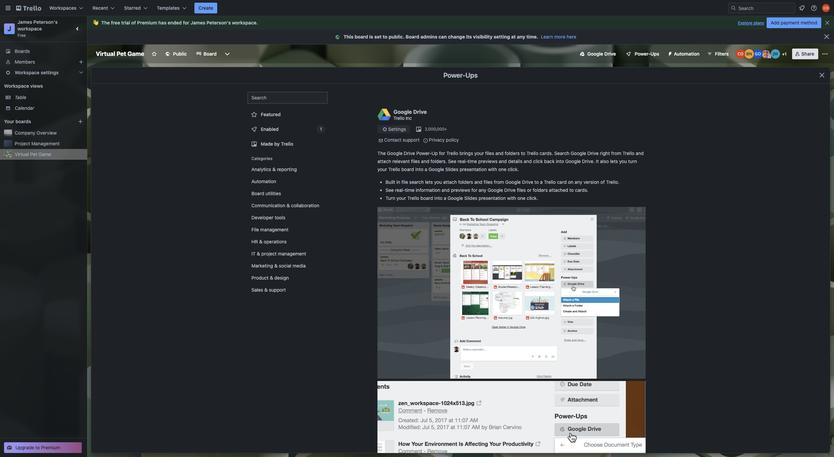 Task type: vqa. For each thing, say whether or not it's contained in the screenshot.
left view
no



Task type: describe. For each thing, give the bounding box(es) containing it.
peterson's inside james peterson's workspace free
[[33, 19, 58, 25]]

upgrade to premium link
[[4, 443, 82, 454]]

with inside the google drive power-up for trello brings your files and folders to trello cards. search google drive right from trello and attach relevant files and folders. see real-time previews and details and click back into google drive. it also lets you turn your trello board into a google slides presentation with one click.
[[488, 167, 498, 172]]

trello up attached
[[544, 180, 556, 185]]

see inside the google drive power-up for trello brings your files and folders to trello cards. search google drive right from trello and attach relevant files and folders. see real-time previews and details and click back into google drive. it also lets you turn your trello board into a google slides presentation with one click.
[[448, 159, 457, 164]]

1 horizontal spatial sm image
[[423, 138, 429, 144]]

0 horizontal spatial sm image
[[334, 34, 344, 41]]

drive up or
[[522, 180, 534, 185]]

google drive icon image
[[580, 52, 585, 56]]

0 horizontal spatial premium
[[41, 446, 60, 451]]

google inside 'google drive trello inc'
[[394, 109, 412, 115]]

1 horizontal spatial any
[[517, 34, 526, 40]]

1 vertical spatial virtual
[[15, 152, 29, 157]]

drive.
[[583, 159, 595, 164]]

power- inside the google drive power-up for trello brings your files and folders to trello cards. search google drive right from trello and attach relevant files and folders. see real-time previews and details and click back into google drive. it also lets you turn your trello board into a google slides presentation with one click.
[[417, 151, 432, 156]]

cards. inside the google drive power-up for trello brings your files and folders to trello cards. search google drive right from trello and attach relevant files and folders. see real-time previews and details and click back into google drive. it also lets you turn your trello board into a google slides presentation with one click.
[[540, 151, 554, 156]]

reporting
[[277, 167, 297, 172]]

featured link
[[248, 108, 328, 121]]

explore
[[739, 20, 753, 25]]

collaboration
[[291, 203, 320, 209]]

to down on
[[570, 188, 574, 193]]

create button
[[195, 3, 217, 13]]

up
[[432, 151, 438, 156]]

learn
[[541, 34, 554, 40]]

board for board
[[204, 51, 217, 57]]

cards. inside "built in file search lets you attach folders and files from google drive to a trello card on any version of trello. see real-time information and previews for any google drive files or folders attached to cards. turn your trello board into a google slides presentation with one click."
[[576, 188, 589, 193]]

game inside virtual pet game link
[[38, 152, 51, 157]]

the google drive power-up for trello brings your files and folders to trello cards. search google drive right from trello and attach relevant files and folders. see real-time previews and details and click back into google drive. it also lets you turn your trello board into a google slides presentation with one click.
[[378, 151, 644, 172]]

marketing & social media
[[252, 263, 306, 269]]

google drive button
[[576, 49, 620, 59]]

lets inside the google drive power-up for trello brings your files and folders to trello cards. search google drive right from trello and attach relevant files and folders. see real-time previews and details and click back into google drive. it also lets you turn your trello board into a google slides presentation with one click.
[[611, 159, 618, 164]]

banner containing 👋
[[87, 16, 835, 30]]

calendar link
[[15, 105, 83, 112]]

your boards
[[4, 119, 31, 124]]

Search text field
[[248, 92, 328, 104]]

contact support link
[[385, 137, 420, 143]]

click. inside "built in file search lets you attach folders and files from google drive to a trello card on any version of trello. see real-time information and previews for any google drive files or folders attached to cards. turn your trello board into a google slides presentation with one click."
[[527, 196, 538, 201]]

primary element
[[0, 0, 835, 16]]

1 screenshot image from the top
[[378, 207, 646, 379]]

boards
[[15, 119, 31, 124]]

folders inside the google drive power-up for trello brings your files and folders to trello cards. search google drive right from trello and attach relevant files and folders. see real-time previews and details and click back into google drive. it also lets you turn your trello board into a google slides presentation with one click.
[[505, 151, 520, 156]]

made
[[261, 141, 273, 147]]

0 vertical spatial support
[[403, 137, 420, 143]]

add payment method button
[[767, 17, 822, 28]]

you inside "built in file search lets you attach folders and files from google drive to a trello card on any version of trello. see real-time information and previews for any google drive files or folders attached to cards. turn your trello board into a google slides presentation with one click."
[[434, 180, 442, 185]]

public.
[[389, 34, 405, 40]]

1 vertical spatial a
[[541, 180, 543, 185]]

virtual pet game inside text field
[[96, 50, 144, 57]]

0 vertical spatial workspace
[[232, 20, 257, 25]]

file management link
[[248, 225, 328, 236]]

inc
[[406, 115, 412, 121]]

company overview link
[[15, 130, 83, 137]]

0 notifications image
[[799, 4, 807, 12]]

recent
[[93, 5, 108, 11]]

0 horizontal spatial virtual pet game
[[15, 152, 51, 157]]

policy
[[446, 137, 459, 143]]

developer tools link
[[248, 213, 328, 223]]

by
[[275, 141, 280, 147]]

click
[[533, 159, 543, 164]]

2 vertical spatial folders
[[533, 188, 548, 193]]

analytics & reporting
[[252, 167, 297, 172]]

a inside the google drive power-up for trello brings your files and folders to trello cards. search google drive right from trello and attach relevant files and folders. see real-time previews and details and click back into google drive. it also lets you turn your trello board into a google slides presentation with one click.
[[425, 167, 428, 172]]

presentation inside the google drive power-up for trello brings your files and folders to trello cards. search google drive right from trello and attach relevant files and folders. see real-time previews and details and click back into google drive. it also lets you turn your trello board into a google slides presentation with one click.
[[460, 167, 487, 172]]

attach inside the google drive power-up for trello brings your files and folders to trello cards. search google drive right from trello and attach relevant files and folders. see real-time previews and details and click back into google drive. it also lets you turn your trello board into a google slides presentation with one click.
[[378, 159, 391, 164]]

tools
[[275, 215, 286, 221]]

wave image
[[93, 20, 99, 26]]

virtual pet game link
[[15, 151, 83, 158]]

sales
[[252, 288, 263, 293]]

in
[[397, 180, 401, 185]]

sm image for the automation "button"
[[665, 49, 675, 58]]

christina overa (christinaovera) image
[[823, 4, 831, 12]]

relevant
[[393, 159, 410, 164]]

0 vertical spatial management
[[260, 227, 289, 233]]

made by trello link
[[248, 138, 328, 151]]

jeremy miller (jeremymiller198) image
[[771, 49, 781, 59]]

from inside "built in file search lets you attach folders and files from google drive to a trello card on any version of trello. see real-time information and previews for any google drive files or folders attached to cards. turn your trello board into a google slides presentation with one click."
[[494, 180, 504, 185]]

hr
[[252, 239, 258, 245]]

slides inside the google drive power-up for trello brings your files and folders to trello cards. search google drive right from trello and attach relevant files and folders. see real-time previews and details and click back into google drive. it also lets you turn your trello board into a google slides presentation with one click.
[[446, 167, 459, 172]]

privacy policy
[[429, 137, 459, 143]]

for inside banner
[[183, 20, 190, 25]]

ups inside power-ups button
[[651, 51, 660, 57]]

design
[[275, 275, 289, 281]]

files down the google drive power-up for trello brings your files and folders to trello cards. search google drive right from trello and attach relevant files and folders. see real-time previews and details and click back into google drive. it also lets you turn your trello board into a google slides presentation with one click.
[[484, 180, 493, 185]]

0 horizontal spatial +
[[445, 127, 447, 132]]

0 horizontal spatial board
[[355, 34, 368, 40]]

gary orlando (garyorlando) image
[[754, 49, 763, 59]]

1 vertical spatial support
[[269, 288, 286, 293]]

product & design link
[[248, 273, 328, 284]]

ben nelson (bennelson96) image
[[745, 49, 754, 59]]

1 horizontal spatial a
[[444, 196, 447, 201]]

open information menu image
[[811, 5, 818, 11]]

here
[[567, 34, 577, 40]]

create
[[199, 5, 213, 11]]

james peterson's workspace free
[[17, 19, 59, 38]]

payment
[[781, 20, 800, 25]]

workspace navigation collapse icon image
[[73, 24, 83, 34]]

has
[[159, 20, 167, 25]]

card
[[558, 180, 567, 185]]

0 vertical spatial premium
[[137, 20, 157, 25]]

show menu image
[[822, 51, 829, 57]]

it
[[252, 251, 256, 257]]

real- inside "built in file search lets you attach folders and files from google drive to a trello card on any version of trello. see real-time information and previews for any google drive files or folders attached to cards. turn your trello board into a google slides presentation with one click."
[[395, 188, 405, 193]]

christina overa (christinaovera) image
[[736, 49, 746, 59]]

files right relevant
[[411, 159, 420, 164]]

board utilities
[[252, 191, 281, 197]]

sales & support
[[252, 288, 286, 293]]

with inside "built in file search lets you attach folders and files from google drive to a trello card on any version of trello. see real-time information and previews for any google drive files or folders attached to cards. turn your trello board into a google slides presentation with one click."
[[508, 196, 517, 201]]

on
[[568, 180, 574, 185]]

the inside the google drive power-up for trello brings your files and folders to trello cards. search google drive right from trello and attach relevant files and folders. see real-time previews and details and click back into google drive. it also lets you turn your trello board into a google slides presentation with one click.
[[378, 151, 386, 156]]

power-ups button
[[622, 49, 664, 59]]

trello.
[[607, 180, 620, 185]]

workspace settings button
[[0, 67, 87, 78]]

communication & collaboration
[[252, 203, 320, 209]]

2 vertical spatial sm image
[[378, 138, 385, 144]]

product & design
[[252, 275, 289, 281]]

time inside the google drive power-up for trello brings your files and folders to trello cards. search google drive right from trello and attach relevant files and folders. see real-time previews and details and click back into google drive. it also lets you turn your trello board into a google slides presentation with one click.
[[468, 159, 477, 164]]

it
[[596, 159, 599, 164]]

automation inside "button"
[[675, 51, 700, 57]]

its
[[467, 34, 472, 40]]

google drive
[[588, 51, 616, 57]]

time.
[[527, 34, 539, 40]]

workspace views
[[4, 83, 43, 89]]

views
[[30, 83, 43, 89]]

1 vertical spatial folders
[[459, 180, 474, 185]]

attached
[[549, 188, 569, 193]]

can
[[439, 34, 447, 40]]

& for communication
[[287, 203, 290, 209]]

into inside "built in file search lets you attach folders and files from google drive to a trello card on any version of trello. see real-time information and previews for any google drive files or folders attached to cards. turn your trello board into a google slides presentation with one click."
[[435, 196, 443, 201]]

1 vertical spatial power-
[[444, 71, 466, 79]]

add
[[771, 20, 780, 25]]

the inside banner
[[101, 20, 110, 25]]

workspace for workspace settings
[[15, 70, 39, 75]]

for inside the google drive power-up for trello brings your files and folders to trello cards. search google drive right from trello and attach relevant files and folders. see real-time previews and details and click back into google drive. it also lets you turn your trello board into a google slides presentation with one click.
[[439, 151, 445, 156]]

2 screenshot image from the top
[[378, 382, 646, 458]]

back
[[545, 159, 555, 164]]

files left or
[[517, 188, 526, 193]]

1 horizontal spatial +
[[783, 52, 785, 57]]

trello down relevant
[[389, 167, 401, 172]]

trello inside 'google drive trello inc'
[[394, 115, 405, 121]]

privacy
[[429, 137, 445, 143]]

method
[[801, 20, 818, 25]]

workspaces button
[[45, 3, 87, 13]]

& for product
[[270, 275, 273, 281]]

made by trello
[[261, 141, 293, 147]]

drive left or
[[505, 188, 516, 193]]

2 horizontal spatial your
[[475, 151, 484, 156]]

right
[[600, 151, 610, 156]]

james peterson (jamespeterson93) image
[[763, 49, 772, 59]]

0 vertical spatial into
[[556, 159, 565, 164]]

lets inside "built in file search lets you attach folders and files from google drive to a trello card on any version of trello. see real-time information and previews for any google drive files or folders attached to cards. turn your trello board into a google slides presentation with one click."
[[425, 180, 433, 185]]

at
[[512, 34, 516, 40]]

management
[[31, 141, 60, 147]]

calendar
[[15, 105, 34, 111]]

filters button
[[706, 49, 731, 59]]

board link
[[192, 49, 221, 59]]

.
[[257, 20, 258, 25]]

0 vertical spatial 1
[[785, 52, 787, 57]]

j link
[[4, 23, 15, 34]]

to right set
[[383, 34, 388, 40]]

to inside the google drive power-up for trello brings your files and folders to trello cards. search google drive right from trello and attach relevant files and folders. see real-time previews and details and click back into google drive. it also lets you turn your trello board into a google slides presentation with one click.
[[521, 151, 526, 156]]

👋
[[93, 20, 99, 25]]

+ 1
[[783, 52, 787, 57]]

& for analytics
[[273, 167, 276, 172]]

1 vertical spatial ups
[[466, 71, 478, 79]]

previews inside "built in file search lets you attach folders and files from google drive to a trello card on any version of trello. see real-time information and previews for any google drive files or folders attached to cards. turn your trello board into a google slides presentation with one click."
[[451, 188, 471, 193]]

2 vertical spatial any
[[479, 188, 487, 193]]

0 horizontal spatial pet
[[30, 152, 37, 157]]



Task type: locate. For each thing, give the bounding box(es) containing it.
pet inside text field
[[117, 50, 126, 57]]

board inside "built in file search lets you attach folders and files from google drive to a trello card on any version of trello. see real-time information and previews for any google drive files or folders attached to cards. turn your trello board into a google slides presentation with one click."
[[421, 196, 433, 201]]

pet down the project management
[[30, 152, 37, 157]]

trello up click
[[527, 151, 539, 156]]

+
[[783, 52, 785, 57], [445, 127, 447, 132]]

j
[[7, 25, 11, 33]]

1 horizontal spatial of
[[601, 180, 605, 185]]

contact support
[[385, 137, 420, 143]]

previews right information
[[451, 188, 471, 193]]

workspace down members
[[15, 70, 39, 75]]

0 horizontal spatial time
[[405, 188, 415, 193]]

1 vertical spatial workspace
[[4, 83, 29, 89]]

Board name text field
[[93, 49, 148, 59]]

privacy policy link
[[429, 137, 459, 143]]

pet down trial
[[117, 50, 126, 57]]

0 vertical spatial power-ups
[[635, 51, 660, 57]]

into down information
[[435, 196, 443, 201]]

drive inside the google drive button
[[605, 51, 616, 57]]

it & project management link
[[248, 249, 328, 260]]

see right folders.
[[448, 159, 457, 164]]

of left trello.
[[601, 180, 605, 185]]

company overview
[[15, 130, 57, 136]]

0 vertical spatial workspace
[[15, 70, 39, 75]]

featured
[[261, 112, 281, 117]]

overview
[[37, 130, 57, 136]]

explore plans
[[739, 20, 765, 25]]

1 horizontal spatial peterson's
[[207, 20, 231, 25]]

& right hr
[[259, 239, 263, 245]]

attach down folders.
[[444, 180, 457, 185]]

0 horizontal spatial ups
[[466, 71, 478, 79]]

workspace
[[232, 20, 257, 25], [17, 26, 42, 32]]

turn
[[386, 196, 396, 201]]

board for board utilities
[[252, 191, 264, 197]]

2 horizontal spatial any
[[575, 180, 583, 185]]

0 horizontal spatial board
[[204, 51, 217, 57]]

templates button
[[153, 3, 191, 13]]

drive up 2,000,000
[[414, 109, 427, 115]]

to down click
[[535, 180, 539, 185]]

categories
[[252, 156, 273, 161]]

lets right also
[[611, 159, 618, 164]]

1 horizontal spatial the
[[378, 151, 386, 156]]

2,000,000
[[425, 127, 445, 132]]

+ right jeremy miller (jeremymiller198) icon
[[783, 52, 785, 57]]

sm image inside settings link
[[382, 126, 389, 133]]

& right it at bottom left
[[257, 251, 260, 257]]

this member is an admin of this board. image
[[769, 56, 772, 59]]

virtual pet game
[[96, 50, 144, 57], [15, 152, 51, 157]]

sm image down 2,000,000
[[423, 138, 429, 144]]

star or unstar board image
[[152, 51, 157, 57]]

you
[[620, 159, 628, 164], [434, 180, 442, 185]]

settings link
[[378, 125, 410, 134]]

0 vertical spatial any
[[517, 34, 526, 40]]

board left is
[[355, 34, 368, 40]]

share button
[[793, 49, 819, 59]]

1 horizontal spatial cards.
[[576, 188, 589, 193]]

upgrade
[[15, 446, 34, 451]]

time down the brings
[[468, 159, 477, 164]]

board
[[355, 34, 368, 40], [402, 167, 414, 172], [421, 196, 433, 201]]

board left the customize views icon at the top of the page
[[204, 51, 217, 57]]

sm image inside the automation "button"
[[665, 49, 675, 58]]

board left utilities
[[252, 191, 264, 197]]

folders down the brings
[[459, 180, 474, 185]]

starred button
[[120, 3, 152, 13]]

folders right or
[[533, 188, 548, 193]]

& for sales
[[265, 288, 268, 293]]

power- inside button
[[635, 51, 651, 57]]

1 vertical spatial 1
[[320, 127, 322, 132]]

time inside "built in file search lets you attach folders and files from google drive to a trello card on any version of trello. see real-time information and previews for any google drive files or folders attached to cards. turn your trello board into a google slides presentation with one click."
[[405, 188, 415, 193]]

sm image down settings link
[[378, 138, 385, 144]]

a
[[425, 167, 428, 172], [541, 180, 543, 185], [444, 196, 447, 201]]

peterson's inside banner
[[207, 20, 231, 25]]

0 horizontal spatial cards.
[[540, 151, 554, 156]]

you inside the google drive power-up for trello brings your files and folders to trello cards. search google drive right from trello and attach relevant files and folders. see real-time previews and details and click back into google drive. it also lets you turn your trello board into a google slides presentation with one click.
[[620, 159, 628, 164]]

trello down search
[[408, 196, 420, 201]]

drive
[[605, 51, 616, 57], [414, 109, 427, 115], [404, 151, 415, 156], [588, 151, 599, 156], [522, 180, 534, 185], [505, 188, 516, 193]]

developer tools
[[252, 215, 286, 221]]

real- down in
[[395, 188, 405, 193]]

members link
[[0, 57, 87, 67]]

hr & operations
[[252, 239, 287, 245]]

one inside the google drive power-up for trello brings your files and folders to trello cards. search google drive right from trello and attach relevant files and folders. see real-time previews and details and click back into google drive. it also lets you turn your trello board into a google slides presentation with one click.
[[499, 167, 507, 172]]

folders up details at the right
[[505, 151, 520, 156]]

1 horizontal spatial ups
[[651, 51, 660, 57]]

1 vertical spatial automation
[[252, 179, 276, 185]]

1 vertical spatial one
[[518, 196, 526, 201]]

attach inside "built in file search lets you attach folders and files from google drive to a trello card on any version of trello. see real-time information and previews for any google drive files or folders attached to cards. turn your trello board into a google slides presentation with one click."
[[444, 180, 457, 185]]

presentation inside "built in file search lets you attach folders and files from google drive to a trello card on any version of trello. see real-time information and previews for any google drive files or folders attached to cards. turn your trello board into a google slides presentation with one click."
[[479, 196, 506, 201]]

james inside banner
[[191, 20, 205, 25]]

details
[[509, 159, 523, 164]]

game inside 'virtual pet game' text field
[[128, 50, 144, 57]]

2 horizontal spatial for
[[472, 188, 478, 193]]

slides inside "built in file search lets you attach folders and files from google drive to a trello card on any version of trello. see real-time information and previews for any google drive files or folders attached to cards. turn your trello board into a google slides presentation with one click."
[[465, 196, 478, 201]]

file
[[402, 180, 408, 185]]

0 vertical spatial you
[[620, 159, 628, 164]]

0 vertical spatial virtual
[[96, 50, 115, 57]]

free
[[111, 20, 120, 25]]

drive right google drive icon
[[605, 51, 616, 57]]

attach left relevant
[[378, 159, 391, 164]]

contact
[[385, 137, 402, 143]]

0 vertical spatial board
[[406, 34, 420, 40]]

board inside the google drive power-up for trello brings your files and folders to trello cards. search google drive right from trello and attach relevant files and folders. see real-time previews and details and click back into google drive. it also lets you turn your trello board into a google slides presentation with one click.
[[402, 167, 414, 172]]

click. inside the google drive power-up for trello brings your files and folders to trello cards. search google drive right from trello and attach relevant files and folders. see real-time previews and details and click back into google drive. it also lets you turn your trello board into a google slides presentation with one click.
[[508, 167, 519, 172]]

setting
[[494, 34, 510, 40]]

1 horizontal spatial automation
[[675, 51, 700, 57]]

peterson's down back to home image
[[33, 19, 58, 25]]

power-ups inside button
[[635, 51, 660, 57]]

your right the brings
[[475, 151, 484, 156]]

2 vertical spatial a
[[444, 196, 447, 201]]

from inside the google drive power-up for trello brings your files and folders to trello cards. search google drive right from trello and attach relevant files and folders. see real-time previews and details and click back into google drive. it also lets you turn your trello board into a google slides presentation with one click.
[[612, 151, 622, 156]]

banner
[[87, 16, 835, 30]]

time down file on the left top of page
[[405, 188, 415, 193]]

0 vertical spatial with
[[488, 167, 498, 172]]

0 horizontal spatial see
[[386, 188, 394, 193]]

file
[[252, 227, 259, 233]]

& left social
[[275, 263, 278, 269]]

0 vertical spatial +
[[783, 52, 785, 57]]

0 horizontal spatial with
[[488, 167, 498, 172]]

cards. down version
[[576, 188, 589, 193]]

board down information
[[421, 196, 433, 201]]

0 horizontal spatial any
[[479, 188, 487, 193]]

real- down the brings
[[458, 159, 468, 164]]

trello up turn
[[623, 151, 635, 156]]

workspace for workspace views
[[4, 83, 29, 89]]

0 vertical spatial time
[[468, 159, 477, 164]]

pet
[[117, 50, 126, 57], [30, 152, 37, 157]]

0 vertical spatial sm image
[[334, 34, 344, 41]]

1 vertical spatial the
[[378, 151, 386, 156]]

1 vertical spatial attach
[[444, 180, 457, 185]]

the down contact
[[378, 151, 386, 156]]

drive up 'it'
[[588, 151, 599, 156]]

management down hr & operations link
[[278, 251, 306, 257]]

sales & support link
[[248, 285, 328, 296]]

game left star or unstar board image in the top of the page
[[128, 50, 144, 57]]

built in file search lets you attach folders and files from google drive to a trello card on any version of trello. see real-time information and previews for any google drive files or folders attached to cards. turn your trello board into a google slides presentation with one click.
[[386, 180, 620, 201]]

0 horizontal spatial from
[[494, 180, 504, 185]]

one inside "built in file search lets you attach folders and files from google drive to a trello card on any version of trello. see real-time information and previews for any google drive files or folders attached to cards. turn your trello board into a google slides presentation with one click."
[[518, 196, 526, 201]]

search image
[[731, 5, 737, 11]]

0 horizontal spatial into
[[416, 167, 424, 172]]

virtual down project
[[15, 152, 29, 157]]

1 horizontal spatial for
[[439, 151, 445, 156]]

your inside "built in file search lets you attach folders and files from google drive to a trello card on any version of trello. see real-time information and previews for any google drive files or folders attached to cards. turn your trello board into a google slides presentation with one click."
[[397, 196, 406, 201]]

lets up information
[[425, 180, 433, 185]]

0 horizontal spatial previews
[[451, 188, 471, 193]]

you up information
[[434, 180, 442, 185]]

2 vertical spatial power-
[[417, 151, 432, 156]]

0 vertical spatial presentation
[[460, 167, 487, 172]]

attach
[[378, 159, 391, 164], [444, 180, 457, 185]]

this
[[344, 34, 354, 40]]

more
[[555, 34, 566, 40]]

1 vertical spatial your
[[378, 167, 387, 172]]

see down built at the left top
[[386, 188, 394, 193]]

1 vertical spatial for
[[439, 151, 445, 156]]

one
[[499, 167, 507, 172], [518, 196, 526, 201]]

drive up relevant
[[404, 151, 415, 156]]

trello left inc on the left top of page
[[394, 115, 405, 121]]

workspace up table
[[4, 83, 29, 89]]

marketing & social media link
[[248, 261, 328, 272]]

& for hr
[[259, 239, 263, 245]]

marketing
[[252, 263, 273, 269]]

sm image for settings link
[[382, 126, 389, 133]]

brings
[[460, 151, 473, 156]]

0 vertical spatial game
[[128, 50, 144, 57]]

your
[[475, 151, 484, 156], [378, 167, 387, 172], [397, 196, 406, 201]]

2 horizontal spatial folders
[[533, 188, 548, 193]]

1 horizontal spatial lets
[[611, 159, 618, 164]]

into up search
[[416, 167, 424, 172]]

into down search
[[556, 159, 565, 164]]

Search field
[[737, 3, 796, 13]]

customize views image
[[224, 51, 231, 57]]

drive inside 'google drive trello inc'
[[414, 109, 427, 115]]

project management link
[[15, 141, 83, 147]]

support down settings
[[403, 137, 420, 143]]

& for marketing
[[275, 263, 278, 269]]

the right 👋
[[101, 20, 110, 25]]

0 vertical spatial virtual pet game
[[96, 50, 144, 57]]

see inside "built in file search lets you attach folders and files from google drive to a trello card on any version of trello. see real-time information and previews for any google drive files or folders attached to cards. turn your trello board into a google slides presentation with one click."
[[386, 188, 394, 193]]

real- inside the google drive power-up for trello brings your files and folders to trello cards. search google drive right from trello and attach relevant files and folders. see real-time previews and details and click back into google drive. it also lets you turn your trello board into a google slides presentation with one click.
[[458, 159, 468, 164]]

slides
[[446, 167, 459, 172], [465, 196, 478, 201]]

2 vertical spatial board
[[252, 191, 264, 197]]

sm image
[[665, 49, 675, 58], [382, 126, 389, 133], [378, 138, 385, 144]]

screenshot image
[[378, 207, 646, 379], [378, 382, 646, 458]]

& right analytics
[[273, 167, 276, 172]]

premium left has
[[137, 20, 157, 25]]

1 vertical spatial click.
[[527, 196, 538, 201]]

1 horizontal spatial time
[[468, 159, 477, 164]]

from down the google drive power-up for trello brings your files and folders to trello cards. search google drive right from trello and attach relevant files and folders. see real-time previews and details and click back into google drive. it also lets you turn your trello board into a google slides presentation with one click.
[[494, 180, 504, 185]]

analytics
[[252, 167, 271, 172]]

from right right
[[612, 151, 622, 156]]

automation left filters button
[[675, 51, 700, 57]]

file management
[[252, 227, 289, 233]]

& left design
[[270, 275, 273, 281]]

add board image
[[78, 119, 83, 124]]

sm image left is
[[334, 34, 344, 41]]

2 vertical spatial into
[[435, 196, 443, 201]]

2 horizontal spatial board
[[406, 34, 420, 40]]

automation button
[[665, 49, 704, 59]]

1 vertical spatial into
[[416, 167, 424, 172]]

your right the turn
[[397, 196, 406, 201]]

back to home image
[[16, 3, 41, 13]]

& down board utilities link
[[287, 203, 290, 209]]

trello right the by
[[281, 141, 293, 147]]

click. down details at the right
[[508, 167, 519, 172]]

or
[[527, 188, 532, 193]]

1 horizontal spatial 1
[[785, 52, 787, 57]]

2 horizontal spatial power-
[[635, 51, 651, 57]]

change
[[448, 34, 465, 40]]

workspace
[[15, 70, 39, 75], [4, 83, 29, 89]]

to up details at the right
[[521, 151, 526, 156]]

sm image right power-ups button
[[665, 49, 675, 58]]

1 vertical spatial power-ups
[[444, 71, 478, 79]]

board down relevant
[[402, 167, 414, 172]]

support down design
[[269, 288, 286, 293]]

james inside james peterson's workspace free
[[17, 19, 32, 25]]

0 horizontal spatial lets
[[425, 180, 433, 185]]

0 vertical spatial your
[[475, 151, 484, 156]]

0 vertical spatial of
[[131, 20, 136, 25]]

of inside "built in file search lets you attach folders and files from google drive to a trello card on any version of trello. see real-time information and previews for any google drive files or folders attached to cards. turn your trello board into a google slides presentation with one click."
[[601, 180, 605, 185]]

of right trial
[[131, 20, 136, 25]]

0 horizontal spatial 1
[[320, 127, 322, 132]]

1 horizontal spatial game
[[128, 50, 144, 57]]

0 horizontal spatial one
[[499, 167, 507, 172]]

james down create button
[[191, 20, 205, 25]]

utilities
[[266, 191, 281, 197]]

1 vertical spatial sm image
[[423, 138, 429, 144]]

table link
[[15, 94, 83, 101]]

from
[[612, 151, 622, 156], [494, 180, 504, 185]]

peterson's down create button
[[207, 20, 231, 25]]

sm image up contact
[[382, 126, 389, 133]]

2 vertical spatial your
[[397, 196, 406, 201]]

james up "free"
[[17, 19, 32, 25]]

automation link
[[248, 176, 328, 187]]

workspace inside james peterson's workspace free
[[17, 26, 42, 32]]

search
[[410, 180, 424, 185]]

1 horizontal spatial virtual
[[96, 50, 115, 57]]

you left turn
[[620, 159, 628, 164]]

real-
[[458, 159, 468, 164], [395, 188, 405, 193]]

project
[[262, 251, 277, 257]]

1 vertical spatial you
[[434, 180, 442, 185]]

1 horizontal spatial previews
[[479, 159, 498, 164]]

cards. up back
[[540, 151, 554, 156]]

public button
[[161, 49, 191, 59]]

👋 the free trial of premium has ended for james peterson's workspace .
[[93, 20, 258, 25]]

0 horizontal spatial you
[[434, 180, 442, 185]]

0 vertical spatial from
[[612, 151, 622, 156]]

google inside button
[[588, 51, 604, 57]]

to right "upgrade"
[[35, 446, 40, 451]]

0 vertical spatial power-
[[635, 51, 651, 57]]

add payment method
[[771, 20, 818, 25]]

your boards with 3 items element
[[4, 118, 68, 126]]

+ up privacy policy
[[445, 127, 447, 132]]

your up built at the left top
[[378, 167, 387, 172]]

1 vertical spatial previews
[[451, 188, 471, 193]]

1 vertical spatial pet
[[30, 152, 37, 157]]

0 horizontal spatial game
[[38, 152, 51, 157]]

ended
[[168, 20, 182, 25]]

settings
[[389, 126, 406, 132]]

virtual down wave image
[[96, 50, 115, 57]]

0 vertical spatial the
[[101, 20, 110, 25]]

set
[[375, 34, 382, 40]]

1 horizontal spatial folders
[[505, 151, 520, 156]]

1 vertical spatial lets
[[425, 180, 433, 185]]

for inside "built in file search lets you attach folders and files from google drive to a trello card on any version of trello. see real-time information and previews for any google drive files or folders attached to cards. turn your trello board into a google slides presentation with one click."
[[472, 188, 478, 193]]

1 vertical spatial any
[[575, 180, 583, 185]]

0 vertical spatial cards.
[[540, 151, 554, 156]]

0 horizontal spatial real-
[[395, 188, 405, 193]]

communication & collaboration link
[[248, 201, 328, 211]]

workspace inside the workspace settings popup button
[[15, 70, 39, 75]]

trello down policy
[[447, 151, 459, 156]]

boards
[[15, 48, 30, 54]]

your
[[4, 119, 14, 124]]

1 horizontal spatial board
[[402, 167, 414, 172]]

& for it
[[257, 251, 260, 257]]

1 horizontal spatial real-
[[458, 159, 468, 164]]

1 vertical spatial game
[[38, 152, 51, 157]]

board right 'public.' in the left of the page
[[406, 34, 420, 40]]

enabled
[[261, 126, 279, 132]]

previews left details at the right
[[479, 159, 498, 164]]

virtual inside text field
[[96, 50, 115, 57]]

1 vertical spatial sm image
[[382, 126, 389, 133]]

company
[[15, 130, 35, 136]]

any
[[517, 34, 526, 40], [575, 180, 583, 185], [479, 188, 487, 193]]

click. down or
[[527, 196, 538, 201]]

virtual pet game down free
[[96, 50, 144, 57]]

1 vertical spatial premium
[[41, 446, 60, 451]]

1 vertical spatial management
[[278, 251, 306, 257]]

game down management at the top left
[[38, 152, 51, 157]]

automation up 'board utilities'
[[252, 179, 276, 185]]

0 horizontal spatial click.
[[508, 167, 519, 172]]

premium right "upgrade"
[[41, 446, 60, 451]]

&
[[273, 167, 276, 172], [287, 203, 290, 209], [259, 239, 263, 245], [257, 251, 260, 257], [275, 263, 278, 269], [270, 275, 273, 281], [265, 288, 268, 293]]

workspace settings
[[15, 70, 59, 75]]

of inside banner
[[131, 20, 136, 25]]

of
[[131, 20, 136, 25], [601, 180, 605, 185]]

share
[[802, 51, 815, 57]]

previews inside the google drive power-up for trello brings your files and folders to trello cards. search google drive right from trello and attach relevant files and folders. see real-time previews and details and click back into google drive. it also lets you turn your trello board into a google slides presentation with one click.
[[479, 159, 498, 164]]

& right sales
[[265, 288, 268, 293]]

management up operations
[[260, 227, 289, 233]]

virtual pet game down the project management
[[15, 152, 51, 157]]

board
[[406, 34, 420, 40], [204, 51, 217, 57], [252, 191, 264, 197]]

1 horizontal spatial board
[[252, 191, 264, 197]]

also
[[601, 159, 609, 164]]

files right the brings
[[486, 151, 495, 156]]

sm image
[[334, 34, 344, 41], [423, 138, 429, 144]]

1 vertical spatial from
[[494, 180, 504, 185]]

0 horizontal spatial of
[[131, 20, 136, 25]]

1 horizontal spatial premium
[[137, 20, 157, 25]]

1 horizontal spatial one
[[518, 196, 526, 201]]

0 horizontal spatial virtual
[[15, 152, 29, 157]]

2 vertical spatial for
[[472, 188, 478, 193]]



